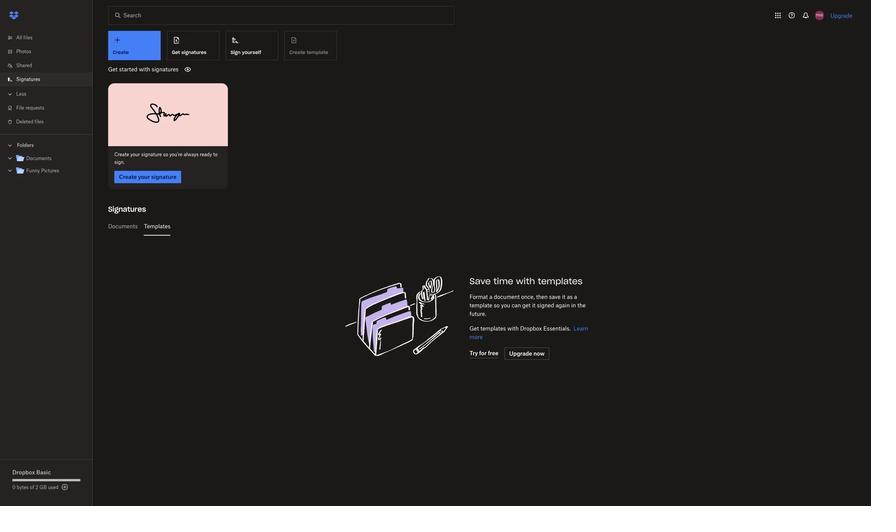 Task type: locate. For each thing, give the bounding box(es) containing it.
0 horizontal spatial signatures
[[16, 77, 40, 82]]

create inside popup button
[[113, 49, 129, 55]]

get started with signatures
[[108, 66, 179, 73]]

0 vertical spatial so
[[163, 152, 168, 157]]

files
[[23, 35, 33, 41], [35, 119, 44, 125]]

1 vertical spatial create
[[114, 152, 129, 157]]

create your signature so you're always ready to sign.
[[114, 152, 218, 165]]

1 horizontal spatial templates
[[538, 276, 583, 287]]

gb
[[40, 485, 47, 491]]

1 vertical spatial signatures
[[152, 66, 179, 73]]

1 horizontal spatial get
[[172, 49, 180, 55]]

deleted files link
[[6, 115, 93, 129]]

your inside button
[[138, 174, 150, 180]]

1 horizontal spatial upgrade
[[831, 12, 853, 19]]

your for create your signature
[[138, 174, 150, 180]]

create inside create your signature so you're always ready to sign.
[[114, 152, 129, 157]]

so left you're
[[163, 152, 168, 157]]

signatures inside the get signatures "button"
[[182, 49, 207, 55]]

0 horizontal spatial it
[[532, 302, 536, 309]]

0 vertical spatial documents
[[26, 156, 52, 162]]

free
[[488, 350, 499, 357]]

once,
[[521, 294, 535, 300]]

format a document once, then save it as a template so you can get it signed again in the future.
[[470, 294, 586, 317]]

save time with templates
[[470, 276, 583, 287]]

so
[[163, 152, 168, 157], [494, 302, 500, 309]]

you're
[[169, 152, 182, 157]]

0 vertical spatial files
[[23, 35, 33, 41]]

0 vertical spatial upgrade
[[831, 12, 853, 19]]

get left started
[[108, 66, 118, 73]]

1 vertical spatial templates
[[481, 326, 506, 332]]

signed
[[537, 302, 554, 309]]

signature up the 'create your signature' at the left top of the page
[[141, 152, 162, 157]]

0 horizontal spatial so
[[163, 152, 168, 157]]

dropbox basic
[[12, 470, 51, 476]]

tab list containing documents
[[108, 217, 850, 236]]

0
[[12, 485, 15, 491]]

try for free
[[470, 350, 499, 357]]

documents up funny pictures
[[26, 156, 52, 162]]

1 vertical spatial signature
[[151, 174, 177, 180]]

0 vertical spatial signatures
[[182, 49, 207, 55]]

create up sign.
[[114, 152, 129, 157]]

0 horizontal spatial upgrade
[[509, 351, 532, 357]]

1 horizontal spatial signatures
[[182, 49, 207, 55]]

upgrade now button
[[505, 348, 549, 360]]

with up once,
[[516, 276, 535, 287]]

it
[[562, 294, 566, 300], [532, 302, 536, 309]]

always
[[184, 152, 199, 157]]

signatures up documents tab
[[108, 205, 146, 214]]

get signatures
[[172, 49, 207, 55]]

1 a from the left
[[490, 294, 493, 300]]

1 horizontal spatial a
[[574, 294, 577, 300]]

mw
[[816, 13, 823, 18]]

0 vertical spatial your
[[130, 152, 140, 157]]

1 vertical spatial files
[[35, 119, 44, 125]]

a right format at the right bottom
[[490, 294, 493, 300]]

get
[[523, 302, 531, 309]]

templates up more
[[481, 326, 506, 332]]

files for deleted files
[[35, 119, 44, 125]]

upgrade right mw popup button
[[831, 12, 853, 19]]

deleted files
[[16, 119, 44, 125]]

dropbox up bytes
[[12, 470, 35, 476]]

documents
[[26, 156, 52, 162], [108, 223, 138, 230]]

of
[[30, 485, 34, 491]]

can
[[512, 302, 521, 309]]

0 horizontal spatial dropbox
[[12, 470, 35, 476]]

1 horizontal spatial files
[[35, 119, 44, 125]]

signature inside button
[[151, 174, 177, 180]]

get inside "button"
[[172, 49, 180, 55]]

with
[[139, 66, 150, 73], [516, 276, 535, 287], [508, 326, 519, 332]]

templates
[[144, 223, 171, 230]]

tab list
[[108, 217, 850, 236]]

1 horizontal spatial so
[[494, 302, 500, 309]]

signature for create your signature so you're always ready to sign.
[[141, 152, 162, 157]]

files right all
[[23, 35, 33, 41]]

in
[[571, 302, 576, 309]]

create down sign.
[[119, 174, 137, 180]]

1 vertical spatial dropbox
[[12, 470, 35, 476]]

you
[[501, 302, 510, 309]]

basic
[[36, 470, 51, 476]]

get up get started with signatures
[[172, 49, 180, 55]]

signatures
[[182, 49, 207, 55], [152, 66, 179, 73]]

signatures link
[[6, 73, 93, 87]]

dropbox
[[520, 326, 542, 332], [12, 470, 35, 476]]

file requests link
[[6, 101, 93, 115]]

used
[[48, 485, 59, 491]]

file
[[16, 105, 24, 111]]

pictures
[[41, 168, 59, 174]]

your for create your signature so you're always ready to sign.
[[130, 152, 140, 157]]

0 horizontal spatial templates
[[481, 326, 506, 332]]

dropbox image
[[6, 8, 22, 23]]

0 vertical spatial templates
[[538, 276, 583, 287]]

try
[[470, 350, 478, 357]]

upgrade left now
[[509, 351, 532, 357]]

0 vertical spatial get
[[172, 49, 180, 55]]

signatures inside list item
[[16, 77, 40, 82]]

learn more link
[[470, 326, 588, 341]]

signature inside create your signature so you're always ready to sign.
[[141, 152, 162, 157]]

1 horizontal spatial signatures
[[108, 205, 146, 214]]

your
[[130, 152, 140, 157], [138, 174, 150, 180]]

dropbox down format a document once, then save it as a template so you can get it signed again in the future. on the bottom right
[[520, 326, 542, 332]]

then
[[536, 294, 548, 300]]

0 horizontal spatial a
[[490, 294, 493, 300]]

signature for create your signature
[[151, 174, 177, 180]]

list
[[0, 26, 93, 134]]

0 vertical spatial with
[[139, 66, 150, 73]]

more
[[470, 334, 483, 341]]

0 horizontal spatial files
[[23, 35, 33, 41]]

0 horizontal spatial get
[[108, 66, 118, 73]]

upgrade
[[831, 12, 853, 19], [509, 351, 532, 357]]

again
[[556, 302, 570, 309]]

group containing documents
[[0, 151, 93, 183]]

it left as
[[562, 294, 566, 300]]

files right "deleted"
[[35, 119, 44, 125]]

mw button
[[814, 9, 826, 22]]

deleted
[[16, 119, 33, 125]]

get up more
[[470, 326, 479, 332]]

0 vertical spatial signatures
[[16, 77, 40, 82]]

with right started
[[139, 66, 150, 73]]

your down create your signature so you're always ready to sign.
[[138, 174, 150, 180]]

2 vertical spatial get
[[470, 326, 479, 332]]

0 horizontal spatial documents
[[26, 156, 52, 162]]

signature down create your signature so you're always ready to sign.
[[151, 174, 177, 180]]

create
[[113, 49, 129, 55], [114, 152, 129, 157], [119, 174, 137, 180]]

as
[[567, 294, 573, 300]]

1 vertical spatial it
[[532, 302, 536, 309]]

signatures down shared
[[16, 77, 40, 82]]

upgrade for upgrade now
[[509, 351, 532, 357]]

all files link
[[6, 31, 93, 45]]

1 horizontal spatial dropbox
[[520, 326, 542, 332]]

1 vertical spatial get
[[108, 66, 118, 73]]

all files
[[16, 35, 33, 41]]

1 vertical spatial your
[[138, 174, 150, 180]]

group
[[0, 151, 93, 183]]

upgrade inside button
[[509, 351, 532, 357]]

templates
[[538, 276, 583, 287], [481, 326, 506, 332]]

with down can
[[508, 326, 519, 332]]

create inside button
[[119, 174, 137, 180]]

0 vertical spatial create
[[113, 49, 129, 55]]

list containing all files
[[0, 26, 93, 134]]

get templates with dropbox essentials.
[[470, 326, 571, 332]]

signature
[[141, 152, 162, 157], [151, 174, 177, 180]]

create up started
[[113, 49, 129, 55]]

upgrade for upgrade link
[[831, 12, 853, 19]]

your inside create your signature so you're always ready to sign.
[[130, 152, 140, 157]]

get
[[172, 49, 180, 55], [108, 66, 118, 73], [470, 326, 479, 332]]

a right as
[[574, 294, 577, 300]]

sign yourself
[[231, 49, 261, 55]]

None field
[[0, 0, 60, 8]]

documents left templates
[[108, 223, 138, 230]]

1 horizontal spatial it
[[562, 294, 566, 300]]

1 vertical spatial with
[[516, 276, 535, 287]]

started
[[119, 66, 137, 73]]

2 vertical spatial create
[[119, 174, 137, 180]]

it right get
[[532, 302, 536, 309]]

create for create your signature so you're always ready to sign.
[[114, 152, 129, 157]]

2 horizontal spatial get
[[470, 326, 479, 332]]

essentials.
[[544, 326, 571, 332]]

2 vertical spatial with
[[508, 326, 519, 332]]

1 vertical spatial so
[[494, 302, 500, 309]]

shared
[[16, 63, 32, 68]]

funny pictures link
[[15, 166, 87, 177]]

1 vertical spatial upgrade
[[509, 351, 532, 357]]

signatures
[[16, 77, 40, 82], [108, 205, 146, 214]]

create your signature
[[119, 174, 177, 180]]

sign.
[[114, 159, 125, 165]]

templates up save
[[538, 276, 583, 287]]

your up the 'create your signature' at the left top of the page
[[130, 152, 140, 157]]

1 vertical spatial signatures
[[108, 205, 146, 214]]

funny pictures
[[26, 168, 59, 174]]

a
[[490, 294, 493, 300], [574, 294, 577, 300]]

1 horizontal spatial documents
[[108, 223, 138, 230]]

so left you
[[494, 302, 500, 309]]

shared link
[[6, 59, 93, 73]]

0 vertical spatial signature
[[141, 152, 162, 157]]



Task type: describe. For each thing, give the bounding box(es) containing it.
create your signature button
[[114, 171, 181, 183]]

template
[[470, 302, 492, 309]]

all
[[16, 35, 22, 41]]

less
[[16, 91, 26, 97]]

templates tab
[[144, 217, 171, 236]]

the
[[578, 302, 586, 309]]

get signatures button
[[167, 31, 219, 60]]

create for create your signature
[[119, 174, 137, 180]]

1 vertical spatial documents
[[108, 223, 138, 230]]

less image
[[6, 90, 14, 98]]

save
[[549, 294, 561, 300]]

sign yourself button
[[226, 31, 278, 60]]

to
[[213, 152, 218, 157]]

with for signatures
[[139, 66, 150, 73]]

2
[[35, 485, 38, 491]]

0 horizontal spatial signatures
[[152, 66, 179, 73]]

documents link
[[15, 154, 87, 164]]

funny
[[26, 168, 40, 174]]

upgrade link
[[831, 12, 853, 19]]

create for create
[[113, 49, 129, 55]]

so inside create your signature so you're always ready to sign.
[[163, 152, 168, 157]]

0 vertical spatial it
[[562, 294, 566, 300]]

files for all files
[[23, 35, 33, 41]]

for
[[479, 350, 487, 357]]

bytes
[[17, 485, 29, 491]]

yourself
[[242, 49, 261, 55]]

format
[[470, 294, 488, 300]]

documents inside group
[[26, 156, 52, 162]]

time
[[494, 276, 514, 287]]

now
[[534, 351, 545, 357]]

0 bytes of 2 gb used
[[12, 485, 59, 491]]

sign
[[231, 49, 241, 55]]

upgrade now
[[509, 351, 545, 357]]

file requests
[[16, 105, 44, 111]]

ready
[[200, 152, 212, 157]]

2 a from the left
[[574, 294, 577, 300]]

get for get templates with dropbox essentials.
[[470, 326, 479, 332]]

requests
[[25, 105, 44, 111]]

with for dropbox
[[508, 326, 519, 332]]

save
[[470, 276, 491, 287]]

so inside format a document once, then save it as a template so you can get it signed again in the future.
[[494, 302, 500, 309]]

create button
[[108, 31, 161, 60]]

folders button
[[0, 139, 93, 151]]

get for get started with signatures
[[108, 66, 118, 73]]

get for get signatures
[[172, 49, 180, 55]]

signatures list item
[[0, 73, 93, 87]]

get more space image
[[60, 483, 69, 493]]

document
[[494, 294, 520, 300]]

learn more
[[470, 326, 588, 341]]

learn
[[574, 326, 588, 332]]

Search in folder "Dropbox" text field
[[123, 11, 438, 20]]

future.
[[470, 311, 486, 317]]

0 vertical spatial dropbox
[[520, 326, 542, 332]]

with for templates
[[516, 276, 535, 287]]

folders
[[17, 143, 34, 148]]

documents tab
[[108, 217, 138, 236]]

photos link
[[6, 45, 93, 59]]

photos
[[16, 49, 31, 54]]

try for free button
[[470, 350, 499, 359]]



Task type: vqa. For each thing, say whether or not it's contained in the screenshot.
Get more space icon
yes



